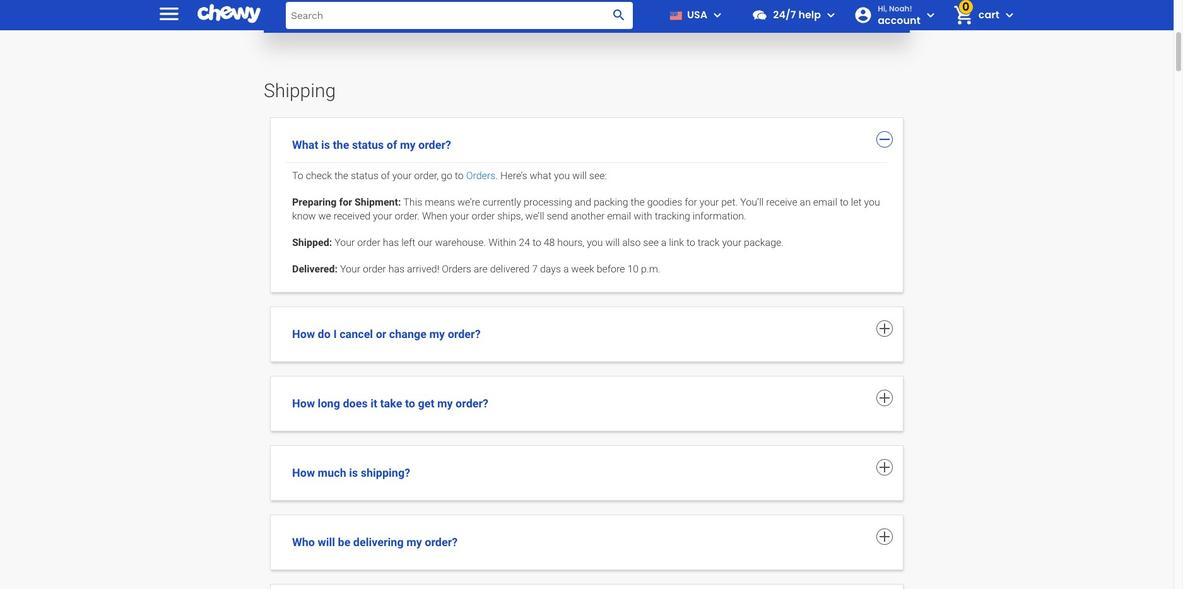 Task type: describe. For each thing, give the bounding box(es) containing it.
you'll receive an email to let you know we received your order.
[[292, 196, 881, 222]]

0 horizontal spatial email
[[608, 210, 632, 222]]

email inside you'll receive an email to let you know we received your order.
[[814, 196, 838, 208]]

2 vertical spatial order
[[363, 263, 386, 275]]

1 horizontal spatial a
[[662, 237, 667, 249]]

1 vertical spatial orders
[[442, 263, 472, 275]]

1 vertical spatial has
[[389, 263, 405, 275]]

to inside you'll receive an email to let you know we received your order.
[[840, 196, 849, 208]]

the for what is the status of my order?
[[335, 170, 349, 182]]

hi, noah! account
[[878, 3, 921, 28]]

shipping?
[[361, 467, 411, 480]]

orders .
[[466, 170, 498, 182]]

delivered
[[490, 263, 530, 275]]

24/7
[[774, 8, 797, 22]]

24
[[519, 237, 530, 249]]

packing
[[594, 196, 629, 208]]

my right change
[[430, 328, 445, 341]]

0 vertical spatial your
[[335, 237, 355, 249]]

delivering
[[354, 536, 404, 549]]

how long does it take to get my order?
[[292, 397, 489, 410]]

48
[[544, 237, 555, 249]]

shipped:
[[292, 237, 332, 249]]

how for how do i cancel or change my order?
[[292, 328, 315, 341]]

check
[[306, 170, 332, 182]]

another
[[571, 210, 605, 222]]

warehouse.
[[435, 237, 486, 249]]

2 for from the left
[[685, 196, 698, 208]]

2 vertical spatial the
[[631, 196, 645, 208]]

1 vertical spatial is
[[349, 467, 358, 480]]

also
[[623, 237, 641, 249]]

r
[[739, 237, 742, 249]]

take
[[380, 397, 403, 410]]

order.
[[395, 210, 420, 222]]

e
[[475, 196, 481, 208]]

you right 'track'
[[723, 237, 739, 249]]

0 horizontal spatial a
[[564, 263, 569, 275]]

here's what you will
[[501, 170, 587, 182]]

who
[[292, 536, 315, 549]]

order,
[[414, 170, 439, 182]]

does
[[343, 397, 368, 410]]

Search text field
[[286, 2, 634, 29]]

1 for from the left
[[339, 196, 352, 208]]

be
[[338, 536, 351, 549]]

hen
[[431, 210, 448, 222]]

24/7 help link
[[747, 0, 822, 30]]

'r
[[470, 196, 475, 208]]

pet.
[[722, 196, 738, 208]]

1 vertical spatial your
[[340, 263, 361, 275]]

to check the status of your order,
[[292, 170, 439, 182]]

items image
[[953, 4, 975, 26]]

with
[[634, 210, 653, 222]]

to right go
[[455, 170, 464, 182]]

order? right delivering
[[425, 536, 458, 549]]

the for shipping
[[333, 138, 349, 152]]

within
[[489, 237, 517, 249]]

see :
[[590, 170, 607, 182]]

my right get
[[438, 397, 453, 410]]

you'll
[[741, 196, 764, 208]]

0 vertical spatial .
[[496, 170, 498, 182]]

information.
[[693, 210, 747, 222]]

order? right change
[[448, 328, 481, 341]]

Product search field
[[286, 2, 634, 29]]

account
[[878, 13, 921, 28]]

received
[[334, 210, 371, 222]]

tracking
[[655, 210, 691, 222]]

menu image
[[711, 8, 726, 23]]

left
[[402, 237, 416, 249]]

let
[[852, 196, 862, 208]]

it
[[371, 397, 378, 410]]

an
[[800, 196, 811, 208]]

w
[[422, 210, 431, 222]]

days
[[540, 263, 561, 275]]

orders link
[[466, 169, 496, 183]]

,
[[521, 210, 523, 222]]

24/7 help
[[774, 8, 822, 22]]

noah!
[[890, 3, 913, 14]]

get
[[418, 397, 435, 410]]

account menu image
[[924, 8, 939, 23]]

we'll
[[526, 210, 545, 222]]

you right what
[[554, 170, 570, 182]]

order for your
[[472, 210, 495, 222]]

go to
[[441, 170, 464, 182]]

see for see
[[644, 237, 659, 249]]

hours,
[[558, 237, 585, 249]]

1 horizontal spatial we
[[458, 196, 470, 208]]

what
[[530, 170, 552, 182]]

will for who will be delivering my order?
[[318, 536, 335, 549]]

what is the status of my order?
[[292, 138, 451, 152]]

0 vertical spatial has
[[383, 237, 399, 249]]

usa button
[[665, 0, 726, 30]]

10
[[628, 263, 639, 275]]

arrived!
[[407, 263, 440, 275]]

how for how long does it take to get my order?
[[292, 397, 315, 410]]

and
[[575, 196, 592, 208]]

know
[[292, 210, 316, 222]]

usa
[[688, 8, 708, 22]]

how do i cancel or change my order?
[[292, 328, 481, 341]]

order? right get
[[456, 397, 489, 410]]



Task type: vqa. For each thing, say whether or not it's contained in the screenshot.
the pain relief & arthritis Link
no



Task type: locate. For each thing, give the bounding box(es) containing it.
our
[[418, 237, 433, 249]]

preparing for shipment:
[[292, 196, 401, 208]]

what is the status of my order? element
[[286, 162, 888, 283]]

goodies
[[648, 196, 683, 208]]

0 horizontal spatial see
[[590, 170, 605, 182]]

week
[[572, 263, 595, 275]]

receive
[[767, 196, 798, 208]]

package
[[745, 237, 782, 249]]

your right hen
[[450, 210, 470, 222]]

how much is shipping?
[[292, 467, 411, 480]]

1 horizontal spatial will
[[573, 170, 587, 182]]

who will be delivering my order?
[[292, 536, 458, 549]]

cart menu image
[[1003, 8, 1018, 23]]

this
[[404, 196, 423, 208]]

1 vertical spatial we
[[319, 210, 331, 222]]

status
[[352, 138, 384, 152], [351, 170, 379, 182]]

order? up order,
[[419, 138, 451, 152]]

how for how much is shipping?
[[292, 467, 315, 480]]

chewy home image
[[198, 0, 261, 27]]

much
[[318, 467, 346, 480]]

status up shipment:
[[351, 170, 379, 182]]

0 vertical spatial email
[[814, 196, 838, 208]]

you right hours,
[[587, 237, 603, 249]]

are
[[474, 263, 488, 275]]

:
[[605, 170, 607, 182]]

how left much
[[292, 467, 315, 480]]

has left left
[[383, 237, 399, 249]]

1 vertical spatial a
[[564, 263, 569, 275]]

your order ships
[[450, 210, 521, 222]]

the right check
[[335, 170, 349, 182]]

0 vertical spatial see
[[590, 170, 605, 182]]

see
[[590, 170, 605, 182], [644, 237, 659, 249]]

. down receive
[[782, 237, 784, 249]]

1 horizontal spatial .
[[782, 237, 784, 249]]

you
[[554, 170, 570, 182], [865, 196, 881, 208], [587, 237, 603, 249], [723, 237, 739, 249]]

1 horizontal spatial for
[[685, 196, 698, 208]]

your order has left our warehouse.
[[335, 237, 486, 249]]

send
[[547, 210, 569, 222]]

a link to track you
[[662, 237, 739, 249]]

i
[[334, 328, 337, 341]]

means
[[425, 196, 455, 208]]

1 vertical spatial status
[[351, 170, 379, 182]]

cart link
[[949, 0, 1000, 30]]

order
[[472, 210, 495, 222], [358, 237, 381, 249], [363, 263, 386, 275]]

how left do
[[292, 328, 315, 341]]

for up received
[[339, 196, 352, 208]]

delivered: your order has arrived! orders are delivered 7 days a week before 10 p.m.
[[292, 263, 661, 275]]

0 vertical spatial the
[[333, 138, 349, 152]]

of for what is the status of my order?
[[381, 170, 390, 182]]

2 vertical spatial will
[[318, 536, 335, 549]]

is right what
[[321, 138, 330, 152]]

your inside you'll receive an email to let you know we received your order.
[[373, 210, 393, 222]]

0 horizontal spatial .
[[496, 170, 498, 182]]

processing
[[524, 196, 573, 208]]

orders up the e
[[466, 170, 496, 182]]

how left long
[[292, 397, 315, 410]]

has
[[383, 237, 399, 249], [389, 263, 405, 275]]

cart
[[979, 8, 1000, 22]]

0 vertical spatial orders
[[466, 170, 496, 182]]

0 vertical spatial status
[[352, 138, 384, 152]]

how
[[292, 328, 315, 341], [292, 397, 315, 410], [292, 467, 315, 480]]

is right much
[[349, 467, 358, 480]]

long
[[318, 397, 340, 410]]

order?
[[419, 138, 451, 152], [448, 328, 481, 341], [456, 397, 489, 410], [425, 536, 458, 549]]

we inside you'll receive an email to let you know we received your order.
[[319, 210, 331, 222]]

email right an
[[814, 196, 838, 208]]

for up email with tracking information.
[[685, 196, 698, 208]]

will
[[573, 170, 587, 182], [606, 237, 620, 249], [318, 536, 335, 549]]

2 how from the top
[[292, 397, 315, 410]]

a right days
[[564, 263, 569, 275]]

1 vertical spatial see
[[644, 237, 659, 249]]

is
[[321, 138, 330, 152], [349, 467, 358, 480]]

0 vertical spatial will
[[573, 170, 587, 182]]

order down the e
[[472, 210, 495, 222]]

1 vertical spatial the
[[335, 170, 349, 182]]

order for your
[[358, 237, 381, 249]]

shipping
[[264, 80, 336, 102]]

my right delivering
[[407, 536, 422, 549]]

1 vertical spatial email
[[608, 210, 632, 222]]

delivered:
[[292, 263, 338, 275]]

of up shipment:
[[381, 170, 390, 182]]

orders
[[466, 170, 496, 182], [442, 263, 472, 275]]

hi,
[[878, 3, 888, 14]]

you right let at top right
[[865, 196, 881, 208]]

1 horizontal spatial see
[[644, 237, 659, 249]]

we down preparing
[[319, 210, 331, 222]]

of
[[387, 138, 397, 152], [381, 170, 390, 182]]

see for see :
[[590, 170, 605, 182]]

go
[[441, 170, 453, 182]]

1 vertical spatial .
[[782, 237, 784, 249]]

order down received
[[358, 237, 381, 249]]

order down "your order has left our warehouse."
[[363, 263, 386, 275]]

of up the to check the status of your order,
[[387, 138, 397, 152]]

will left also
[[606, 237, 620, 249]]

your up the information. at top
[[700, 196, 719, 208]]

1 vertical spatial will
[[606, 237, 620, 249]]

p.m.
[[642, 263, 661, 275]]

see up and
[[590, 170, 605, 182]]

. left 'here's'
[[496, 170, 498, 182]]

chewy support image
[[752, 7, 769, 23]]

has left arrived!
[[389, 263, 405, 275]]

change
[[390, 328, 427, 341]]

you inside you'll receive an email to let you know we received your order.
[[865, 196, 881, 208]]

the up with
[[631, 196, 645, 208]]

your down received
[[335, 237, 355, 249]]

status for shipping
[[352, 138, 384, 152]]

, we'll send
[[521, 210, 569, 222]]

to left 48
[[533, 237, 542, 249]]

this means
[[404, 196, 455, 208]]

24 to 48 hours,
[[519, 237, 585, 249]]

0 vertical spatial of
[[387, 138, 397, 152]]

or
[[376, 328, 387, 341]]

a left 'link'
[[662, 237, 667, 249]]

1 horizontal spatial email
[[814, 196, 838, 208]]

1 how from the top
[[292, 328, 315, 341]]

your
[[335, 237, 355, 249], [340, 263, 361, 275]]

your right delivered:
[[340, 263, 361, 275]]

status for what is the status of my order?
[[351, 170, 379, 182]]

do
[[318, 328, 331, 341]]

to right 'link'
[[687, 237, 696, 249]]

the right what
[[333, 138, 349, 152]]

0 horizontal spatial is
[[321, 138, 330, 152]]

0 vertical spatial a
[[662, 237, 667, 249]]

email down packing
[[608, 210, 632, 222]]

2 horizontal spatial will
[[606, 237, 620, 249]]

ships
[[498, 210, 521, 222]]

2 vertical spatial how
[[292, 467, 315, 480]]

what
[[292, 138, 319, 152]]

cancel
[[340, 328, 373, 341]]

orders left are
[[442, 263, 472, 275]]

my up order,
[[400, 138, 416, 152]]

0 vertical spatial order
[[472, 210, 495, 222]]

we left the e
[[458, 196, 470, 208]]

here's
[[501, 170, 528, 182]]

3 how from the top
[[292, 467, 315, 480]]

to left get
[[405, 397, 415, 410]]

1 vertical spatial of
[[381, 170, 390, 182]]

1 vertical spatial how
[[292, 397, 315, 410]]

0 vertical spatial how
[[292, 328, 315, 341]]

before
[[597, 263, 625, 275]]

link
[[670, 237, 685, 249]]

your left order,
[[393, 170, 412, 182]]

of for shipping
[[387, 138, 397, 152]]

help menu image
[[824, 8, 839, 23]]

currently
[[483, 196, 522, 208]]

submit search image
[[612, 8, 627, 23]]

0 vertical spatial we
[[458, 196, 470, 208]]

7
[[532, 263, 538, 275]]

0 horizontal spatial will
[[318, 536, 335, 549]]

track
[[698, 237, 720, 249]]

1 horizontal spatial is
[[349, 467, 358, 480]]

will for you will also
[[606, 237, 620, 249]]

0 vertical spatial is
[[321, 138, 330, 152]]

to
[[292, 170, 304, 182]]

status up the to check the status of your order,
[[352, 138, 384, 152]]

processing and packing the goodies for your pet.
[[524, 196, 738, 208]]

0 horizontal spatial for
[[339, 196, 352, 208]]

will left see :
[[573, 170, 587, 182]]

shipment:
[[355, 196, 401, 208]]

your
[[393, 170, 412, 182], [700, 196, 719, 208], [373, 210, 393, 222], [450, 210, 470, 222]]

will left be at the bottom left
[[318, 536, 335, 549]]

1 vertical spatial order
[[358, 237, 381, 249]]

see right also
[[644, 237, 659, 249]]

menu image
[[157, 1, 182, 26]]

for
[[339, 196, 352, 208], [685, 196, 698, 208]]

you will also
[[587, 237, 641, 249]]

your down shipment:
[[373, 210, 393, 222]]

r package .
[[739, 237, 784, 249]]

0 horizontal spatial we
[[319, 210, 331, 222]]

to left let at top right
[[840, 196, 849, 208]]



